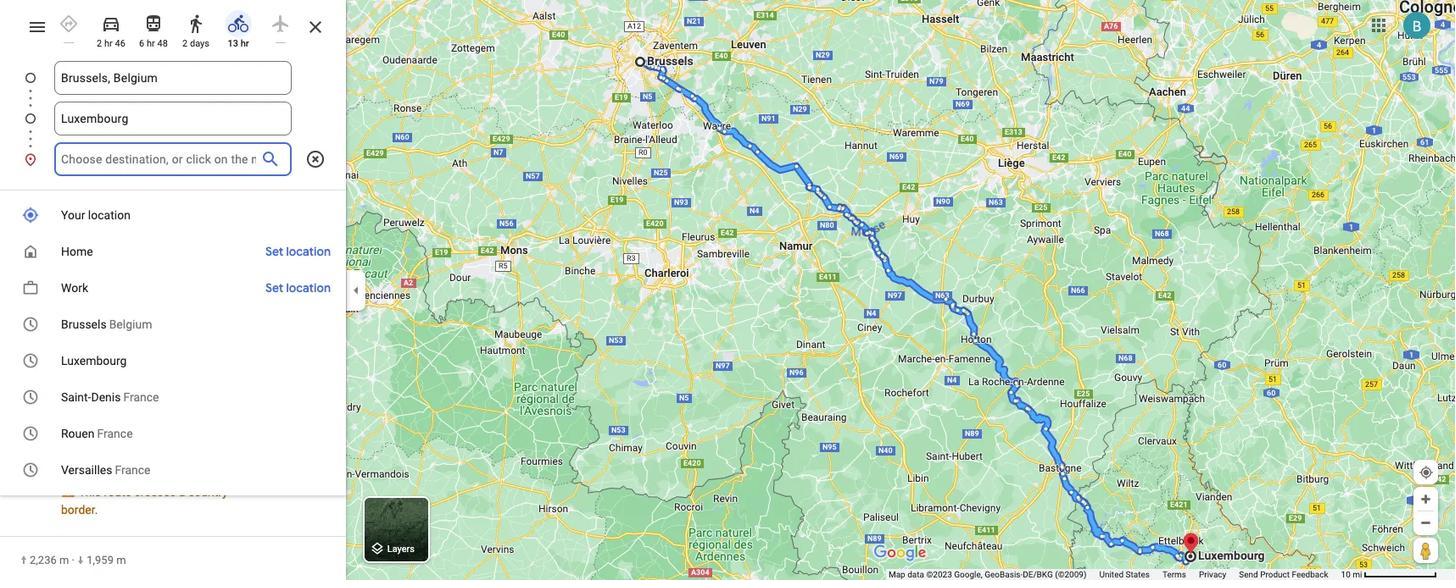 Task type: vqa. For each thing, say whether or not it's contained in the screenshot.
the country
yes



Task type: describe. For each thing, give the bounding box(es) containing it.
2,236 m ·
[[30, 554, 77, 567]]

france for rouen france
[[97, 427, 133, 441]]

layers
[[387, 545, 415, 556]]

location inside your location cell
[[88, 209, 130, 222]]

warning tooltip for via n833
[[61, 279, 75, 292]]

zoom out image
[[1420, 517, 1432, 530]]

days
[[190, 38, 209, 49]]

show your location image
[[1419, 466, 1434, 481]]

224
[[286, 485, 306, 499]]

12 hr 49 min 215 km
[[250, 254, 326, 291]]

send for send directions to your phone
[[61, 206, 89, 221]]

location for work
[[286, 281, 331, 296]]

2  from the top
[[20, 367, 41, 391]]

a for via chau. de huy/n243
[[179, 486, 185, 500]]

n833
[[82, 254, 115, 271]]

home cell
[[0, 238, 261, 266]]

send product feedback
[[1239, 571, 1329, 580]]

cell containing brussels
[[0, 311, 335, 339]]

this route crosses through multiple countries.
[[61, 395, 220, 427]]

best travel modes image
[[59, 14, 79, 34]]

work
[[61, 282, 88, 295]]

6
[[139, 38, 144, 49]]

215
[[286, 277, 306, 291]]

driving image
[[101, 14, 121, 34]]

your location
[[61, 209, 130, 222]]

country for chau. de huy/n243
[[188, 486, 228, 500]]

2 km from the top
[[309, 485, 326, 499]]

2 hr 46 radio
[[93, 7, 129, 50]]

2 days
[[182, 38, 209, 49]]

set for work
[[265, 281, 284, 296]]

de
[[122, 461, 138, 478]]

close directions image
[[305, 17, 326, 37]]

set location button for work
[[257, 275, 339, 302]]

versailles france
[[61, 464, 151, 477]]

Choose destination, or click on the map... field
[[61, 149, 256, 170]]

Destination Luxembourg field
[[61, 109, 285, 129]]

your location cell
[[0, 202, 335, 230]]

10
[[1341, 571, 1351, 580]]

this for n833
[[78, 278, 101, 292]]

zoom in image
[[1420, 494, 1432, 506]]

directions
[[92, 206, 148, 221]]

2 for 2 days
[[182, 38, 188, 49]]

privacy
[[1199, 571, 1227, 580]]

this route crosses a country border. for chau.
[[61, 486, 228, 518]]

2 days radio
[[178, 7, 214, 50]]

2 list item from the top
[[0, 102, 346, 156]]

saint-
[[61, 391, 91, 405]]

send product feedback button
[[1239, 570, 1329, 581]]

terms button
[[1163, 570, 1186, 581]]

a for via n833
[[179, 278, 185, 292]]

hr for 12
[[267, 254, 280, 271]]

©2023
[[926, 571, 952, 580]]

privacy button
[[1199, 570, 1227, 581]]

cycling image for vennbahnweg
[[20, 367, 41, 391]]

collapse side panel image
[[347, 281, 366, 300]]

km inside '12 hr 49 min 215 km'
[[309, 277, 326, 291]]

via for via n833
[[61, 254, 79, 271]]

versailles
[[61, 464, 112, 477]]

remove this destination image
[[305, 149, 326, 170]]

show street view coverage image
[[1414, 539, 1438, 564]]

cell containing versailles
[[0, 457, 335, 485]]

details button
[[53, 317, 107, 347]]

this for chau. de huy/n243
[[78, 486, 101, 500]]

Starting point Brussels, Belgium field
[[61, 68, 285, 88]]

send directions to your phone
[[61, 206, 227, 221]]

denis
[[91, 391, 121, 405]]

6 hr 48
[[139, 38, 168, 49]]

transit image
[[143, 14, 164, 34]]

france for versailles france
[[115, 464, 151, 477]]

border. for n833
[[61, 296, 98, 310]]

luxembourg
[[61, 354, 127, 368]]

map
[[889, 571, 905, 580]]

location for home
[[286, 244, 331, 259]]

countries.
[[106, 413, 159, 427]]

set for home
[[265, 244, 284, 259]]

2 for 2 hr 46
[[97, 38, 102, 49]]

united
[[1099, 571, 1124, 580]]

13
[[228, 38, 238, 49]]

terms
[[1163, 571, 1186, 580]]

 for via chau. de huy/n243
[[20, 458, 41, 482]]

none field destination luxembourg
[[61, 102, 285, 136]]

send for send product feedback
[[1239, 571, 1258, 580]]

none field choose destination, or click on the map...
[[61, 142, 256, 176]]

chau.
[[82, 461, 119, 478]]

·
[[72, 554, 75, 567]]

0 vertical spatial france
[[123, 391, 159, 405]]

de/bkg
[[1023, 571, 1053, 580]]

12
[[250, 254, 263, 271]]

vennbahnweg
[[82, 370, 172, 387]]

product
[[1260, 571, 1290, 580]]



Task type: locate. For each thing, give the bounding box(es) containing it.
route up countries.
[[104, 395, 131, 409]]

brussels belgium
[[61, 318, 152, 332]]

grid containing set location
[[0, 198, 346, 489]]

border. down "versailles"
[[61, 504, 98, 518]]

1 vertical spatial set
[[265, 281, 284, 296]]

hr inside the 13 hr option
[[241, 38, 249, 49]]

luxembourg cell
[[0, 348, 335, 376]]

grid inside google maps element
[[0, 198, 346, 489]]

list item down starting point brussels, belgium field at the top of page
[[0, 102, 346, 156]]

0 vertical spatial via
[[61, 254, 79, 271]]

1 vertical spatial set location button
[[257, 275, 339, 302]]

feedback
[[1292, 571, 1329, 580]]

0 vertical spatial none field
[[61, 61, 285, 95]]

2,236 m
[[30, 554, 69, 567]]

hr
[[104, 38, 113, 49], [147, 38, 155, 49], [241, 38, 249, 49], [267, 254, 280, 271]]

48
[[157, 38, 168, 49]]

0 vertical spatial country
[[188, 278, 228, 292]]

set
[[265, 244, 284, 259], [265, 281, 284, 296]]

 for via n833
[[20, 250, 41, 274]]

country
[[188, 278, 228, 292], [188, 486, 228, 500]]

46
[[115, 38, 125, 49]]

united states button
[[1099, 570, 1150, 581]]

huy/n243
[[141, 461, 202, 478]]

this route crosses a country border.
[[61, 278, 228, 310], [61, 486, 228, 518]]

cycling image left luxembourg
[[20, 367, 41, 391]]

send left product
[[1239, 571, 1258, 580]]

hr inside '12 hr 49 min 215 km'
[[267, 254, 280, 271]]

warning tooltip down "versailles"
[[61, 487, 75, 499]]

0 vertical spatial 
[[20, 250, 41, 274]]

0 horizontal spatial cycling image
[[20, 250, 41, 274]]

cycling image
[[228, 14, 248, 34], [20, 250, 41, 274]]

1 vertical spatial cycling image
[[20, 250, 41, 274]]

2 vertical spatial this
[[78, 486, 101, 500]]

1 this from the top
[[78, 278, 101, 292]]

geobasis-
[[985, 571, 1023, 580]]

france
[[123, 391, 159, 405], [97, 427, 133, 441], [115, 464, 151, 477]]

2 a from the top
[[179, 486, 185, 500]]

this route crosses a country border. for n833
[[61, 278, 228, 310]]

0 vertical spatial cycling image
[[20, 367, 41, 391]]

2 vertical spatial none field
[[61, 142, 256, 176]]

map data ©2023 google, geobasis-de/bkg (©2009)
[[889, 571, 1087, 580]]

1 none field from the top
[[61, 61, 285, 95]]

set location for home
[[265, 244, 331, 259]]

list inside google maps element
[[0, 61, 346, 176]]

border.
[[61, 296, 98, 310], [61, 504, 98, 518]]

3 none field from the top
[[61, 142, 256, 176]]

set right 12
[[265, 244, 284, 259]]

0 vertical spatial route
[[104, 278, 131, 292]]

route for chau.
[[104, 486, 131, 500]]

2 inside radio
[[182, 38, 188, 49]]

hr left the 46 at left top
[[104, 38, 113, 49]]

directions main content
[[0, 0, 346, 581]]

crosses up countries.
[[134, 395, 176, 409]]

footer
[[889, 570, 1341, 581]]

0 vertical spatial set location button
[[257, 238, 339, 265]]

country for n833
[[188, 278, 228, 292]]

1 border. from the top
[[61, 296, 98, 310]]

2
[[97, 38, 102, 49], [182, 38, 188, 49]]

1 vertical spatial cycling image
[[20, 458, 41, 482]]

hr for 13
[[241, 38, 249, 49]]

min
[[302, 254, 326, 271]]

your
[[165, 206, 190, 221]]

crosses for n833
[[134, 278, 176, 292]]

2 none field from the top
[[61, 102, 285, 136]]

3 list item from the top
[[0, 142, 346, 176]]

1 a from the top
[[179, 278, 185, 292]]

km right 215
[[309, 277, 326, 291]]

1 vertical spatial km
[[309, 485, 326, 499]]

1 vertical spatial this route crosses a country border.
[[61, 486, 228, 518]]

2 vertical spatial crosses
[[134, 486, 176, 500]]

224 km
[[286, 485, 326, 499]]

cell containing rouen
[[0, 421, 335, 449]]

none field down 48
[[61, 61, 285, 95]]

hr right 12
[[267, 254, 280, 271]]

route for n833
[[104, 278, 131, 292]]

rouen france
[[61, 427, 133, 441]]

2 cell from the top
[[0, 384, 335, 412]]

1 vertical spatial via
[[61, 461, 79, 478]]

cycling image containing 
[[20, 250, 41, 274]]

0 horizontal spatial send
[[61, 206, 89, 221]]

1,959 m
[[87, 554, 126, 567]]

hr right 6 at the top of the page
[[147, 38, 155, 49]]

1 via from the top
[[61, 254, 79, 271]]

2 this from the top
[[78, 395, 101, 409]]

none field down starting point brussels, belgium field at the top of page
[[61, 102, 285, 136]]

cell down countries.
[[0, 457, 335, 485]]

cycling image
[[20, 367, 41, 391], [20, 458, 41, 482]]

route
[[104, 278, 131, 292], [104, 395, 131, 409], [104, 486, 131, 500]]

2 vertical spatial location
[[286, 281, 331, 296]]

1 vertical spatial send
[[1239, 571, 1258, 580]]

location
[[88, 209, 130, 222], [286, 244, 331, 259], [286, 281, 331, 296]]

google account: brad klo  
(klobrad84@gmail.com) image
[[1403, 12, 1431, 39]]

data
[[908, 571, 924, 580]]

1 vertical spatial a
[[179, 486, 185, 500]]

2 vertical spatial route
[[104, 486, 131, 500]]

2 set from the top
[[265, 281, 284, 296]]

3 route from the top
[[104, 486, 131, 500]]

hr for 6
[[147, 38, 155, 49]]

a down home cell
[[179, 278, 185, 292]]

via left "chau."
[[61, 461, 79, 478]]

via n833
[[61, 254, 115, 271]]

mi
[[1353, 571, 1362, 580]]

via for via chau. de huy/n243
[[61, 461, 79, 478]]

2 warning tooltip from the top
[[61, 396, 75, 408]]

49
[[283, 254, 299, 271]]

route down n833 at the left top of page
[[104, 278, 131, 292]]

cycling image left "versailles"
[[20, 458, 41, 482]]

set location down "49"
[[265, 281, 331, 296]]

send directions to your phone button
[[53, 197, 236, 231]]

route down "versailles france" on the bottom left of the page
[[104, 486, 131, 500]]

this down "versailles"
[[78, 486, 101, 500]]

via chau. de huy/n243
[[61, 461, 202, 478]]

2 set location from the top
[[265, 281, 331, 296]]

3 crosses from the top
[[134, 486, 176, 500]]

border. for chau.
[[61, 504, 98, 518]]

0 vertical spatial warning tooltip
[[61, 279, 75, 292]]

1 set location button from the top
[[257, 238, 339, 265]]

0 vertical spatial this
[[78, 278, 101, 292]]

send inside button
[[1239, 571, 1258, 580]]

flights image
[[271, 14, 291, 34]]

this route crosses a country border. down via chau. de huy/n243
[[61, 486, 228, 518]]

1 vertical spatial crosses
[[134, 395, 176, 409]]

crosses inside this route crosses through multiple countries.
[[134, 395, 176, 409]]

2 route from the top
[[104, 395, 131, 409]]

4 cell from the top
[[0, 457, 335, 485]]

2 inside radio
[[97, 38, 102, 49]]

saint-denis france
[[61, 391, 159, 405]]

1 cycling image from the top
[[20, 367, 41, 391]]

walking image
[[186, 14, 206, 34]]

1 this route crosses a country border. from the top
[[61, 278, 228, 310]]

1 vertical spatial 
[[20, 367, 41, 391]]

through
[[179, 395, 220, 409]]

0 vertical spatial border.
[[61, 296, 98, 310]]

home
[[61, 245, 93, 259]]

to
[[150, 206, 162, 221]]

0 vertical spatial km
[[309, 277, 326, 291]]

1 vertical spatial none field
[[61, 102, 285, 136]]

route inside this route crosses through multiple countries.
[[104, 395, 131, 409]]

km right 224
[[309, 485, 326, 499]]

this inside this route crosses through multiple countries.
[[78, 395, 101, 409]]

1 set from the top
[[265, 244, 284, 259]]

details
[[61, 324, 99, 340]]

km
[[309, 277, 326, 291], [309, 485, 326, 499]]

2 set location button from the top
[[257, 275, 339, 302]]

footer containing map data ©2023 google, geobasis-de/bkg (©2009)
[[889, 570, 1341, 581]]

None radio
[[263, 7, 299, 43]]

2 crosses from the top
[[134, 395, 176, 409]]

0 vertical spatial set
[[265, 244, 284, 259]]

1 cell from the top
[[0, 311, 335, 339]]

(©2009)
[[1055, 571, 1087, 580]]

google,
[[954, 571, 983, 580]]

list item down destination luxembourg 'field'
[[0, 142, 346, 176]]

0 vertical spatial location
[[88, 209, 130, 222]]

1 list item from the top
[[0, 61, 346, 115]]

rouen
[[61, 427, 95, 441]]

cell
[[0, 311, 335, 339], [0, 384, 335, 412], [0, 421, 335, 449], [0, 457, 335, 485]]

your
[[61, 209, 85, 222]]

1 horizontal spatial send
[[1239, 571, 1258, 580]]

warning tooltip
[[61, 279, 75, 292], [61, 396, 75, 408], [61, 487, 75, 499]]

set location button down "49"
[[257, 275, 339, 302]]

2 vertical spatial france
[[115, 464, 151, 477]]

0 horizontal spatial 2
[[97, 38, 102, 49]]

2 via from the top
[[61, 461, 79, 478]]

cell down luxembourg cell
[[0, 384, 335, 412]]

2 hr 46
[[97, 38, 125, 49]]

2 vertical spatial warning tooltip
[[61, 487, 75, 499]]

country down huy/n243
[[188, 486, 228, 500]]

cycling image left home
[[20, 250, 41, 274]]

2 left days at the left top of the page
[[182, 38, 188, 49]]


[[20, 250, 41, 274], [20, 367, 41, 391], [20, 458, 41, 482]]

1 vertical spatial country
[[188, 486, 228, 500]]

set left 215
[[265, 281, 284, 296]]

1 vertical spatial france
[[97, 427, 133, 441]]

warning tooltip for via chau. de huy/n243
[[61, 487, 75, 499]]

1 km from the top
[[309, 277, 326, 291]]

states
[[1126, 571, 1150, 580]]

3 this from the top
[[78, 486, 101, 500]]

list
[[0, 61, 346, 176]]

list item down 48
[[0, 61, 346, 115]]

location up 215
[[286, 244, 331, 259]]

0 vertical spatial cycling image
[[228, 14, 248, 34]]

warning tooltip down 'via n833' on the left
[[61, 279, 75, 292]]

13 hr
[[228, 38, 249, 49]]

via up the work
[[61, 254, 79, 271]]

None radio
[[51, 7, 86, 43]]

10 mi
[[1341, 571, 1362, 580]]

crosses
[[134, 278, 176, 292], [134, 395, 176, 409], [134, 486, 176, 500]]

0 vertical spatial this route crosses a country border.
[[61, 278, 228, 310]]

location down 'min'
[[286, 281, 331, 296]]

this down 'via n833' on the left
[[78, 278, 101, 292]]

united states
[[1099, 571, 1150, 580]]

2 this route crosses a country border. from the top
[[61, 486, 228, 518]]

0 vertical spatial a
[[179, 278, 185, 292]]

set location button up 215
[[257, 238, 339, 265]]

cell up luxembourg cell
[[0, 311, 335, 339]]

2 cycling image from the top
[[20, 458, 41, 482]]

1 route from the top
[[104, 278, 131, 292]]

3 cell from the top
[[0, 421, 335, 449]]

2 border. from the top
[[61, 504, 98, 518]]

0 vertical spatial send
[[61, 206, 89, 221]]

0 vertical spatial set location
[[265, 244, 331, 259]]

none field starting point brussels, belgium
[[61, 61, 285, 95]]

2 left the 46 at left top
[[97, 38, 102, 49]]

send
[[61, 206, 89, 221], [1239, 571, 1258, 580]]

 left "versailles"
[[20, 458, 41, 482]]

hr right 13
[[241, 38, 249, 49]]

send inside button
[[61, 206, 89, 221]]

google maps element
[[0, 0, 1455, 581]]

set location button for home
[[257, 238, 339, 265]]

3 warning tooltip from the top
[[61, 487, 75, 499]]

1  from the top
[[20, 250, 41, 274]]

13 hr radio
[[220, 7, 256, 50]]

 left luxembourg
[[20, 367, 41, 391]]

1 horizontal spatial 2
[[182, 38, 188, 49]]

10 mi button
[[1341, 571, 1437, 580]]

set location
[[265, 244, 331, 259], [265, 281, 331, 296]]

crosses for chau.
[[134, 486, 176, 500]]

location right 'your'
[[88, 209, 130, 222]]

1 vertical spatial route
[[104, 395, 131, 409]]

this route crosses a country border. up belgium
[[61, 278, 228, 310]]

1 crosses from the top
[[134, 278, 176, 292]]

1 country from the top
[[188, 278, 228, 292]]

set location button
[[257, 238, 339, 265], [257, 275, 339, 302]]

2 2 from the left
[[182, 38, 188, 49]]

via
[[61, 254, 79, 271], [61, 461, 79, 478]]

this up multiple
[[78, 395, 101, 409]]

a
[[179, 278, 185, 292], [179, 486, 185, 500]]

hr inside 2 hr 46 radio
[[104, 38, 113, 49]]

footer inside google maps element
[[889, 570, 1341, 581]]

 left home
[[20, 250, 41, 274]]

None field
[[61, 61, 285, 95], [61, 102, 285, 136], [61, 142, 256, 176]]

1 vertical spatial border.
[[61, 504, 98, 518]]

belgium
[[109, 318, 152, 332]]

a down huy/n243
[[179, 486, 185, 500]]

cell up huy/n243
[[0, 421, 335, 449]]

1 vertical spatial this
[[78, 395, 101, 409]]

warning tooltip up multiple
[[61, 396, 75, 408]]

country down "phone"
[[188, 278, 228, 292]]

none field down destination luxembourg 'field'
[[61, 142, 256, 176]]

1 vertical spatial set location
[[265, 281, 331, 296]]

3  from the top
[[20, 458, 41, 482]]

list item
[[0, 61, 346, 115], [0, 102, 346, 156], [0, 142, 346, 176]]

cell containing saint-denis
[[0, 384, 335, 412]]

grid
[[0, 198, 346, 489]]

cycling image up 13 hr
[[228, 14, 248, 34]]

1 warning tooltip from the top
[[61, 279, 75, 292]]

work cell
[[0, 275, 261, 303]]

2 country from the top
[[188, 486, 228, 500]]

brussels
[[61, 318, 107, 332]]

hr inside 6 hr 48 option
[[147, 38, 155, 49]]

multiple
[[61, 413, 103, 427]]

1 vertical spatial location
[[286, 244, 331, 259]]

phone
[[192, 206, 227, 221]]

0 vertical spatial crosses
[[134, 278, 176, 292]]

1 2 from the left
[[97, 38, 102, 49]]

1 horizontal spatial cycling image
[[228, 14, 248, 34]]

1 vertical spatial warning tooltip
[[61, 396, 75, 408]]

set location up 215
[[265, 244, 331, 259]]

border. down the work
[[61, 296, 98, 310]]

cycling image for 224 km
[[20, 458, 41, 482]]

this
[[78, 278, 101, 292], [78, 395, 101, 409], [78, 486, 101, 500]]

6 hr 48 radio
[[136, 7, 171, 50]]

send up home
[[61, 206, 89, 221]]

cycling image inside the 13 hr option
[[228, 14, 248, 34]]

1 set location from the top
[[265, 244, 331, 259]]

hr for 2
[[104, 38, 113, 49]]

set location for work
[[265, 281, 331, 296]]

2 vertical spatial 
[[20, 458, 41, 482]]

cycling image inside directions main content
[[20, 250, 41, 274]]

crosses down home cell
[[134, 278, 176, 292]]

crosses down huy/n243
[[134, 486, 176, 500]]



